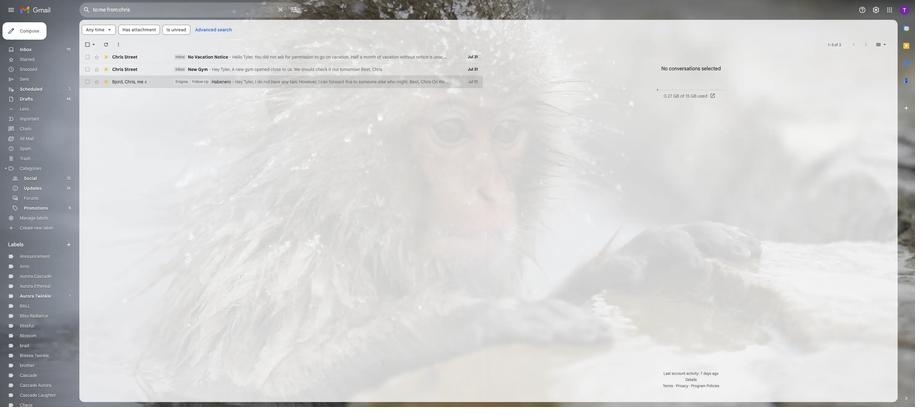 Task type: locate. For each thing, give the bounding box(es) containing it.
no up new
[[188, 54, 194, 60]]

details link
[[686, 378, 697, 382]]

inbox for inbox
[[20, 47, 32, 52]]

no left conversations
[[661, 66, 668, 72]]

1 – 3 of 3
[[828, 42, 841, 47]]

1 for 1
[[69, 294, 71, 299]]

3 row from the top
[[79, 76, 612, 88]]

chris street for new
[[112, 67, 137, 72]]

someone
[[359, 79, 377, 85]]

as right soon
[[524, 54, 528, 60]]

31 for chris
[[474, 67, 478, 72]]

1 vertical spatial jul 31
[[468, 67, 478, 72]]

1 for 1 – 3 of 3
[[828, 42, 829, 47]]

twinkle
[[35, 294, 51, 299], [34, 353, 49, 359]]

2 horizontal spatial -
[[232, 79, 234, 85]]

1 as from the left
[[508, 54, 512, 60]]

1 3 from the left
[[832, 42, 834, 47]]

chats link
[[20, 126, 31, 132]]

this
[[345, 79, 353, 85]]

0 vertical spatial of
[[835, 42, 838, 47]]

unread
[[171, 27, 186, 33]]

cascade aurora link
[[20, 383, 51, 388]]

go
[[320, 54, 325, 60]]

i left can
[[318, 79, 319, 85]]

twinkle down ethereal at left bottom
[[35, 294, 51, 299]]

tyler, left "a"
[[221, 67, 231, 72]]

0 horizontal spatial as
[[508, 54, 512, 60]]

gym
[[198, 67, 208, 72]]

not right did
[[270, 54, 276, 60]]

sent link
[[20, 77, 29, 82]]

- right habenero
[[232, 79, 234, 85]]

street for no
[[124, 54, 137, 60]]

1 horizontal spatial best,
[[410, 79, 420, 85]]

1 inside 'labels' navigation
[[69, 294, 71, 299]]

chris street for no
[[112, 54, 137, 60]]

- left "hello"
[[229, 54, 231, 60]]

to right this
[[354, 79, 358, 85]]

main menu image
[[7, 6, 15, 14]]

up
[[204, 79, 209, 84]]

· right "terms"
[[674, 384, 675, 388]]

4
[[145, 80, 147, 84]]

scheduled link
[[20, 87, 42, 92]]

bliss radiance
[[20, 313, 48, 319]]

row up it
[[79, 51, 578, 63]]

hey
[[212, 67, 220, 72], [235, 79, 243, 85], [592, 79, 600, 85]]

should
[[301, 67, 314, 72]]

new left label
[[34, 225, 42, 231]]

1 horizontal spatial gb
[[691, 93, 697, 99]]

0 horizontal spatial -
[[209, 67, 211, 72]]

2 chris street from the top
[[112, 67, 137, 72]]

row
[[79, 51, 578, 63], [79, 63, 483, 76], [79, 76, 612, 88]]

of
[[835, 42, 838, 47], [377, 54, 381, 60], [680, 93, 685, 99]]

refresh image
[[103, 42, 109, 48]]

create
[[20, 225, 33, 231]]

best, right might.
[[410, 79, 420, 85]]

habenero - hey tyler, i do not have any tips. however, i can forward this to someone  else who might. best, chris on wed, jul 5, 2023 at 1:06 pm tyler black  <blacklashes1000@gmail.com> wrote: hey chris,
[[212, 79, 612, 85]]

jul for chris
[[468, 67, 473, 72]]

1 gb from the left
[[673, 93, 679, 99]]

it
[[329, 67, 331, 72]]

to left us.
[[282, 67, 286, 72]]

hey right habenero
[[235, 79, 243, 85]]

new
[[236, 67, 244, 72], [34, 225, 42, 231]]

1 vertical spatial new
[[34, 225, 42, 231]]

0 horizontal spatial gb
[[673, 93, 679, 99]]

2023
[[461, 79, 471, 85]]

0 horizontal spatial no
[[188, 54, 194, 60]]

0 horizontal spatial best,
[[361, 67, 371, 72]]

is unread button
[[163, 25, 190, 35]]

1 street from the top
[[124, 54, 137, 60]]

me left 4
[[137, 79, 143, 84]]

1 chris street from the top
[[112, 54, 137, 60]]

no conversations selected
[[661, 66, 721, 72]]

cascade link
[[20, 373, 37, 379]]

1 vertical spatial chris street
[[112, 67, 137, 72]]

new right "a"
[[236, 67, 244, 72]]

for
[[285, 54, 291, 60]]

half
[[351, 54, 359, 60]]

cascade down brother link
[[20, 373, 37, 379]]

0 vertical spatial chris street
[[112, 54, 137, 60]]

2 vertical spatial tyler,
[[244, 79, 254, 85]]

2 i from the left
[[318, 79, 319, 85]]

i left do
[[255, 79, 256, 85]]

gb right 0.27
[[673, 93, 679, 99]]

best, up someone
[[361, 67, 371, 72]]

else
[[378, 79, 386, 85]]

0 vertical spatial 1
[[828, 42, 829, 47]]

jul down please
[[468, 67, 473, 72]]

row containing bjord
[[79, 76, 612, 88]]

tomorrow!
[[340, 67, 360, 72]]

cascade laughter
[[20, 393, 56, 398]]

inbox up starred link
[[20, 47, 32, 52]]

0 vertical spatial street
[[124, 54, 137, 60]]

of right the –
[[835, 42, 838, 47]]

2 horizontal spatial hey
[[592, 79, 600, 85]]

None checkbox
[[84, 42, 91, 48], [84, 66, 91, 73], [84, 42, 91, 48], [84, 66, 91, 73]]

–
[[829, 42, 832, 47]]

aurora up aurora twinkle link
[[20, 284, 33, 289]]

jul 31 up jul 10
[[468, 67, 478, 72]]

all mail
[[20, 136, 34, 142]]

1 horizontal spatial i
[[318, 79, 319, 85]]

please
[[463, 54, 476, 60]]

on
[[432, 79, 438, 85]]

notice
[[214, 54, 228, 60]]

Search mail text field
[[93, 7, 273, 13]]

2 street from the top
[[124, 67, 137, 72]]

2 , from the left
[[135, 79, 136, 84]]

no conversations selected main content
[[79, 20, 898, 402]]

days
[[704, 371, 711, 376]]

cascade for cascade link
[[20, 373, 37, 379]]

0 horizontal spatial i
[[255, 79, 256, 85]]

used
[[698, 93, 708, 99]]

is unread
[[167, 27, 186, 33]]

is
[[430, 54, 433, 60]]

0 horizontal spatial of
[[377, 54, 381, 60]]

0 vertical spatial new
[[236, 67, 244, 72]]

1 vertical spatial street
[[124, 67, 137, 72]]

arno
[[20, 264, 29, 269]]

jul left "get"
[[468, 55, 473, 59]]

3
[[832, 42, 834, 47], [839, 42, 841, 47]]

0 vertical spatial me
[[500, 54, 506, 60]]

as left soon
[[508, 54, 512, 60]]

1 horizontal spatial me
[[500, 54, 506, 60]]

however,
[[299, 79, 317, 85]]

jul left '5,'
[[450, 79, 455, 85]]

aurora for aurora twinkle
[[20, 294, 34, 299]]

me
[[500, 54, 506, 60], [137, 79, 143, 84]]

None search field
[[79, 2, 303, 17]]

twinkle right breeze
[[34, 353, 49, 359]]

cascade down cascade aurora
[[20, 393, 37, 398]]

1 vertical spatial me
[[137, 79, 143, 84]]

cascade for cascade aurora
[[20, 383, 37, 388]]

0 horizontal spatial ·
[[674, 384, 675, 388]]

of inside row
[[377, 54, 381, 60]]

sincerely,
[[548, 54, 567, 60]]

1 horizontal spatial ,
[[135, 79, 136, 84]]

gb
[[673, 93, 679, 99], [691, 93, 697, 99]]

inbox left new
[[175, 67, 185, 72]]

2 horizontal spatial of
[[835, 42, 838, 47]]

chris up bjord
[[112, 67, 123, 72]]

tyler, left do
[[244, 79, 254, 85]]

1 vertical spatial twinkle
[[34, 353, 49, 359]]

1 horizontal spatial ·
[[689, 384, 690, 388]]

ethereal
[[34, 284, 50, 289]]

of right month
[[377, 54, 381, 60]]

31 left back
[[474, 55, 478, 59]]

1 vertical spatial inbox
[[175, 55, 185, 59]]

0 horizontal spatial me
[[137, 79, 143, 84]]

inbox inside inbox new gym - hey tyler, a new gym opened close to us. we should check it out tomorrow!  best, chris
[[175, 67, 185, 72]]

1 horizontal spatial 3
[[839, 42, 841, 47]]

you
[[254, 54, 262, 60]]

get
[[477, 54, 484, 60]]

1 vertical spatial 31
[[474, 67, 478, 72]]

31
[[474, 55, 478, 59], [474, 67, 478, 72]]

0 horizontal spatial ,
[[123, 79, 124, 84]]

no inside row
[[188, 54, 194, 60]]

1 horizontal spatial as
[[524, 54, 528, 60]]

gmail image
[[20, 4, 54, 16]]

0 vertical spatial tyler,
[[243, 54, 254, 60]]

permission
[[292, 54, 313, 60]]

trash
[[20, 156, 31, 162]]

cascade
[[34, 274, 51, 279], [20, 373, 37, 379], [20, 383, 37, 388], [20, 393, 37, 398]]

more image
[[115, 42, 122, 48]]

spam link
[[20, 146, 31, 152]]

forums link
[[24, 196, 38, 201]]

search
[[218, 27, 232, 33]]

0 horizontal spatial new
[[34, 225, 42, 231]]

labels heading
[[8, 242, 66, 248]]

hey right gym on the left of page
[[212, 67, 220, 72]]

1 horizontal spatial 1
[[828, 42, 829, 47]]

1 31 from the top
[[474, 55, 478, 59]]

twinkle for breeze twinkle
[[34, 353, 49, 359]]

tyler, left the 'you'
[[243, 54, 254, 60]]

check
[[316, 67, 327, 72]]

new inside row
[[236, 67, 244, 72]]

policies
[[707, 384, 719, 388]]

1 , from the left
[[123, 79, 124, 84]]

2 31 from the top
[[474, 67, 478, 72]]

row down tomorrow!
[[79, 76, 612, 88]]

0 vertical spatial twinkle
[[35, 294, 51, 299]]

brother
[[20, 363, 35, 369]]

inbox inside inbox no vacation notice - hello tyler, you did not ask for permission to go on vacation. half a month  of vacation without notice is unacceptable. please get back to me as soon  as possible. sincerely, chris
[[175, 55, 185, 59]]

announcement link
[[20, 254, 50, 260]]

· down details
[[689, 384, 690, 388]]

settings image
[[872, 6, 880, 14]]

clear search image
[[274, 3, 286, 16]]

0 vertical spatial inbox
[[20, 47, 32, 52]]

at
[[472, 79, 476, 85]]

0 horizontal spatial 1
[[69, 294, 71, 299]]

vacation
[[195, 54, 213, 60]]

cascade down cascade link
[[20, 383, 37, 388]]

chris street down more icon
[[112, 54, 137, 60]]

aurora
[[20, 274, 33, 279], [20, 284, 33, 289], [20, 294, 34, 299], [38, 383, 51, 388]]

- right gym on the left of page
[[209, 67, 211, 72]]

jul for of
[[468, 55, 473, 59]]

me right back
[[500, 54, 506, 60]]

hey left chris,
[[592, 79, 600, 85]]

1 vertical spatial 1
[[69, 294, 71, 299]]

0 vertical spatial no
[[188, 54, 194, 60]]

not right do
[[264, 79, 270, 85]]

radiance
[[30, 313, 48, 319]]

5,
[[456, 79, 460, 85]]

tab list
[[898, 20, 915, 385]]

arno link
[[20, 264, 29, 269]]

compose
[[20, 28, 39, 34]]

2 vertical spatial -
[[232, 79, 234, 85]]

0 vertical spatial jul 31
[[468, 55, 478, 59]]

1 vertical spatial no
[[661, 66, 668, 72]]

terms
[[663, 384, 673, 388]]

1 · from the left
[[674, 384, 675, 388]]

categories
[[20, 166, 41, 171]]

1 vertical spatial of
[[377, 54, 381, 60]]

1 horizontal spatial new
[[236, 67, 244, 72]]

0 vertical spatial best,
[[361, 67, 371, 72]]

inbox link
[[20, 47, 32, 52]]

2 row from the top
[[79, 63, 483, 76]]

snoozed link
[[20, 67, 37, 72]]

row down ask
[[79, 63, 483, 76]]

program policies link
[[691, 384, 719, 388]]

tyler
[[493, 79, 503, 85]]

social
[[24, 176, 37, 181]]

as
[[508, 54, 512, 60], [524, 54, 528, 60]]

None checkbox
[[84, 54, 91, 60], [84, 79, 91, 85], [84, 54, 91, 60], [84, 79, 91, 85]]

2 vertical spatial inbox
[[175, 67, 185, 72]]

jul left the 10 on the top of the page
[[468, 79, 473, 84]]

attachment
[[132, 27, 156, 33]]

all
[[20, 136, 25, 142]]

inbox left vacation
[[175, 55, 185, 59]]

inbox for inbox no vacation notice - hello tyler, you did not ask for permission to go on vacation. half a month  of vacation without notice is unacceptable. please get back to me as soon  as possible. sincerely, chris
[[175, 55, 185, 59]]

aurora up ball
[[20, 294, 34, 299]]

close
[[271, 67, 281, 72]]

chris street up bjord , chris , me 4
[[112, 67, 137, 72]]

inbox inside 'labels' navigation
[[20, 47, 32, 52]]

jul for best,
[[468, 79, 473, 84]]

2 jul 31 from the top
[[468, 67, 478, 72]]

2 vertical spatial of
[[680, 93, 685, 99]]

2 3 from the left
[[839, 42, 841, 47]]

gb right 15
[[691, 93, 697, 99]]

jul 31 left back
[[468, 55, 478, 59]]

31 up the 10 on the top of the page
[[474, 67, 478, 72]]

inbox for inbox new gym - hey tyler, a new gym opened close to us. we should check it out tomorrow!  best, chris
[[175, 67, 185, 72]]

1 jul 31 from the top
[[468, 55, 478, 59]]

aurora for aurora ethereal
[[20, 284, 33, 289]]

of left 15
[[680, 93, 685, 99]]

enigma
[[175, 79, 188, 84]]

has attachment
[[122, 27, 156, 33]]

0 vertical spatial 31
[[474, 55, 478, 59]]

chats
[[20, 126, 31, 132]]

1 inside no conversations selected main content
[[828, 42, 829, 47]]

1 vertical spatial best,
[[410, 79, 420, 85]]

1 horizontal spatial -
[[229, 54, 231, 60]]

aurora down arno 'link'
[[20, 274, 33, 279]]

last
[[664, 371, 671, 376]]

time
[[95, 27, 105, 33]]

0 horizontal spatial 3
[[832, 42, 834, 47]]



Task type: describe. For each thing, give the bounding box(es) containing it.
has attachment button
[[118, 25, 160, 35]]

labels
[[37, 215, 48, 221]]

1 vertical spatial tyler,
[[221, 67, 231, 72]]

chris right sincerely,
[[568, 54, 578, 60]]

street for new
[[124, 67, 137, 72]]

inbox no vacation notice - hello tyler, you did not ask for permission to go on vacation. half a month  of vacation without notice is unacceptable. please get back to me as soon  as possible. sincerely, chris
[[175, 54, 578, 60]]

mail
[[26, 136, 34, 142]]

starred
[[20, 57, 34, 62]]

ball
[[20, 304, 30, 309]]

jul 31 for of
[[468, 55, 478, 59]]

1 vertical spatial not
[[264, 79, 270, 85]]

aurora for aurora cascade
[[20, 274, 33, 279]]

2 gb from the left
[[691, 93, 697, 99]]

breeze twinkle
[[20, 353, 49, 359]]

2 · from the left
[[689, 384, 690, 388]]

new inside 'labels' navigation
[[34, 225, 42, 231]]

bjord
[[112, 79, 123, 84]]

do
[[257, 79, 262, 85]]

0 vertical spatial -
[[229, 54, 231, 60]]

out
[[332, 67, 339, 72]]

cascade up ethereal at left bottom
[[34, 274, 51, 279]]

inbox new gym - hey tyler, a new gym opened close to us. we should check it out tomorrow!  best, chris
[[175, 67, 382, 72]]

48
[[66, 97, 71, 101]]

labels navigation
[[0, 20, 79, 407]]

vacation.
[[332, 54, 350, 60]]

advanced search
[[195, 27, 232, 33]]

aurora cascade link
[[20, 274, 51, 279]]

twinkle for aurora twinkle
[[35, 294, 51, 299]]

1 horizontal spatial no
[[661, 66, 668, 72]]

bliss radiance link
[[20, 313, 48, 319]]

announcement
[[20, 254, 50, 260]]

manage labels link
[[20, 215, 48, 221]]

brad
[[20, 343, 29, 349]]

aurora cascade
[[20, 274, 51, 279]]

promotions
[[24, 206, 48, 211]]

trash link
[[20, 156, 31, 162]]

account
[[672, 371, 686, 376]]

details
[[686, 378, 697, 382]]

brother link
[[20, 363, 35, 369]]

8
[[69, 206, 71, 211]]

breeze twinkle link
[[20, 353, 49, 359]]

jul 31 for chris
[[468, 67, 478, 72]]

jul 10
[[468, 79, 478, 84]]

1 i from the left
[[255, 79, 256, 85]]

cascade for cascade laughter
[[20, 393, 37, 398]]

new
[[188, 67, 197, 72]]

chris down inbox no vacation notice - hello tyler, you did not ask for permission to go on vacation. half a month  of vacation without notice is unacceptable. please get back to me as soon  as possible. sincerely, chris
[[372, 67, 382, 72]]

compose button
[[2, 22, 47, 40]]

cascade laughter link
[[20, 393, 56, 398]]

all mail link
[[20, 136, 34, 142]]

blissful link
[[20, 323, 34, 329]]

chris down more icon
[[112, 54, 123, 60]]

notice
[[416, 54, 428, 60]]

26
[[67, 186, 71, 191]]

starred link
[[20, 57, 34, 62]]

1 row from the top
[[79, 51, 578, 63]]

activity:
[[687, 371, 700, 376]]

any
[[282, 79, 289, 85]]

opened
[[255, 67, 270, 72]]

31 for of
[[474, 55, 478, 59]]

forums
[[24, 196, 38, 201]]

drafts link
[[20, 96, 33, 102]]

any
[[86, 27, 94, 33]]

to right back
[[495, 54, 499, 60]]

might.
[[396, 79, 409, 85]]

important
[[20, 116, 39, 122]]

back
[[485, 54, 494, 60]]

label
[[43, 225, 53, 231]]

aurora twinkle link
[[20, 294, 51, 299]]

2
[[69, 87, 71, 91]]

breeze
[[20, 353, 34, 359]]

privacy link
[[676, 384, 688, 388]]

1 horizontal spatial hey
[[235, 79, 243, 85]]

aurora up laughter
[[38, 383, 51, 388]]

vacation
[[382, 54, 399, 60]]

2 as from the left
[[524, 54, 528, 60]]

toggle split pane mode image
[[876, 42, 882, 48]]

follow
[[192, 79, 203, 84]]

terms link
[[663, 384, 673, 388]]

program
[[691, 384, 706, 388]]

0 horizontal spatial hey
[[212, 67, 220, 72]]

month
[[363, 54, 376, 60]]

create new label link
[[20, 225, 53, 231]]

7
[[701, 371, 703, 376]]

laughter
[[38, 393, 56, 398]]

black
[[504, 79, 515, 85]]

gym
[[245, 67, 253, 72]]

social link
[[24, 176, 37, 181]]

soon
[[513, 54, 523, 60]]

categories link
[[20, 166, 41, 171]]

promotions link
[[24, 206, 48, 211]]

less
[[20, 106, 29, 112]]

selected
[[702, 66, 721, 72]]

0.27 gb of 15 gb used
[[664, 93, 708, 99]]

1 vertical spatial -
[[209, 67, 211, 72]]

ask
[[278, 54, 284, 60]]

who
[[387, 79, 395, 85]]

to left 'go'
[[315, 54, 319, 60]]

a
[[360, 54, 362, 60]]

spam
[[20, 146, 31, 152]]

has
[[122, 27, 130, 33]]

manage
[[20, 215, 36, 221]]

wrote:
[[579, 79, 591, 85]]

us.
[[287, 67, 293, 72]]

snoozed
[[20, 67, 37, 72]]

chris left on
[[421, 79, 431, 85]]

support image
[[859, 6, 866, 14]]

updates link
[[24, 186, 42, 191]]

without
[[400, 54, 415, 60]]

forward
[[329, 79, 344, 85]]

cascade aurora
[[20, 383, 51, 388]]

important link
[[20, 116, 39, 122]]

chris right bjord
[[125, 79, 135, 84]]

follow link to manage storage image
[[710, 93, 716, 99]]

did
[[263, 54, 269, 60]]

bjord , chris , me 4
[[112, 79, 147, 84]]

0 vertical spatial not
[[270, 54, 276, 60]]

last account activity: 7 days ago details terms · privacy · program policies
[[663, 371, 719, 388]]

search mail image
[[81, 4, 92, 16]]

pm
[[486, 79, 493, 85]]

1 horizontal spatial of
[[680, 93, 685, 99]]

advanced search options image
[[288, 3, 300, 16]]



Task type: vqa. For each thing, say whether or not it's contained in the screenshot.
Social Link
yes



